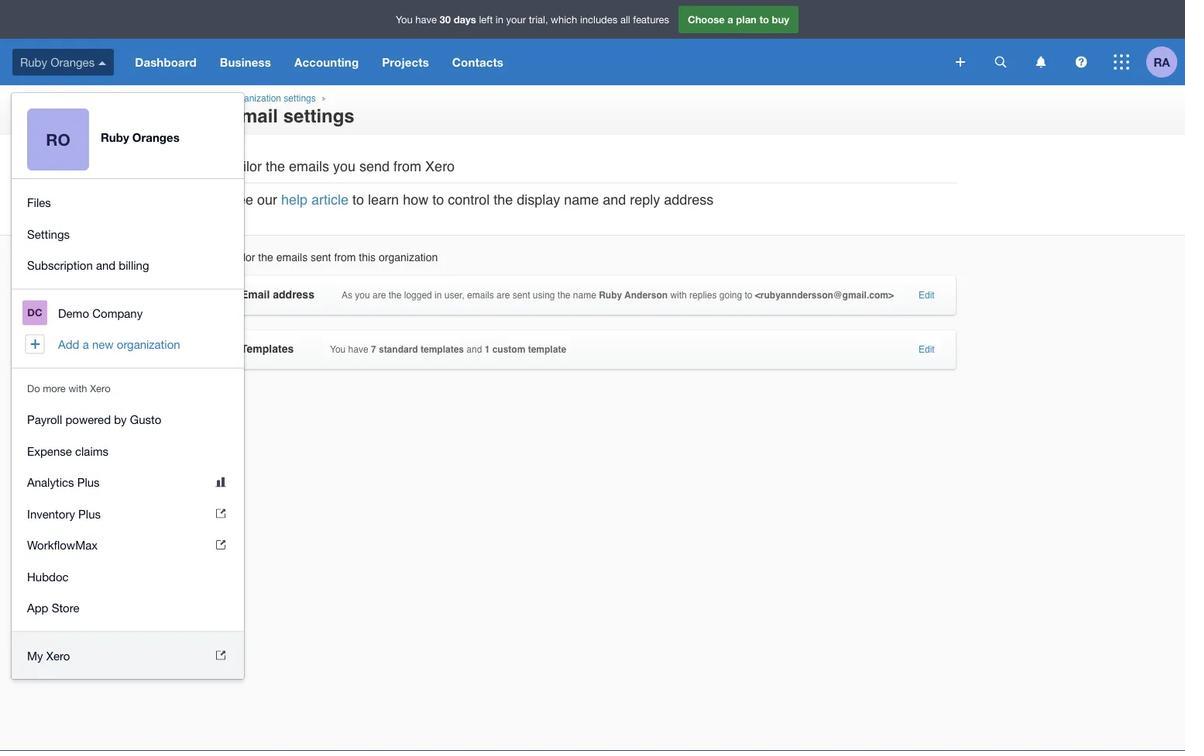 Task type: vqa. For each thing, say whether or not it's contained in the screenshot.
Plus
yes



Task type: locate. For each thing, give the bounding box(es) containing it.
emails for sent
[[276, 251, 308, 264]]

plus right inventory
[[78, 507, 101, 521]]

group containing files
[[12, 179, 244, 289]]

hubdoc link
[[12, 561, 244, 592]]

0 horizontal spatial ruby oranges
[[20, 55, 95, 69]]

0 vertical spatial email
[[229, 105, 278, 127]]

settings down organization settings link
[[283, 105, 355, 127]]

you left send
[[333, 159, 356, 174]]

name right using
[[573, 290, 597, 301]]

1 vertical spatial ruby
[[101, 130, 129, 144]]

1 vertical spatial tailor
[[229, 251, 255, 264]]

svg image
[[1115, 54, 1130, 70], [1076, 56, 1088, 68], [957, 57, 966, 67]]

new
[[92, 338, 114, 351]]

1 vertical spatial and
[[96, 259, 116, 272]]

payroll powered by gusto link
[[12, 404, 244, 435]]

payroll
[[27, 413, 62, 426]]

and left 1 at the left
[[467, 344, 482, 355]]

sent left 'this'
[[311, 251, 331, 264]]

0 horizontal spatial a
[[83, 338, 89, 351]]

analytics
[[27, 476, 74, 489]]

plus for inventory plus
[[78, 507, 101, 521]]

in right left
[[496, 13, 504, 25]]

ra button
[[1147, 39, 1186, 85]]

xero up payroll powered by gusto
[[90, 383, 111, 395]]

1 vertical spatial edit
[[919, 344, 935, 355]]

xero
[[426, 159, 455, 174], [90, 383, 111, 395], [46, 649, 70, 662]]

a left plan
[[728, 13, 734, 25]]

plus down "claims"
[[77, 476, 100, 489]]

template
[[528, 344, 567, 355]]

ro
[[46, 130, 70, 149]]

0 horizontal spatial xero
[[46, 649, 70, 662]]

0 horizontal spatial in
[[435, 290, 442, 301]]

emails right user,
[[467, 290, 494, 301]]

0 vertical spatial from
[[394, 159, 422, 174]]

you right as
[[355, 290, 370, 301]]

7
[[371, 344, 376, 355]]

1 vertical spatial xero
[[90, 383, 111, 395]]

app
[[27, 601, 48, 615]]

svg image inside ruby oranges popup button
[[99, 61, 106, 65]]

0 vertical spatial you
[[333, 159, 356, 174]]

1 horizontal spatial xero
[[90, 383, 111, 395]]

1 horizontal spatial oranges
[[132, 130, 180, 144]]

ruby
[[20, 55, 47, 69], [101, 130, 129, 144], [599, 290, 623, 301]]

0 vertical spatial ruby oranges
[[20, 55, 95, 69]]

see
[[229, 192, 253, 207]]

custom
[[493, 344, 526, 355]]

0 vertical spatial plus
[[77, 476, 100, 489]]

<rubyanndersson@gmail.com>
[[756, 290, 894, 301]]

email address
[[241, 288, 315, 301]]

analytics plus link
[[12, 467, 244, 498]]

organization up logged
[[379, 251, 438, 264]]

tailor the emails sent from this organization
[[229, 251, 438, 264]]

have left 30
[[416, 13, 437, 25]]

0 horizontal spatial are
[[373, 290, 386, 301]]

email for email address
[[241, 288, 270, 301]]

1 horizontal spatial you
[[396, 13, 413, 25]]

0 vertical spatial in
[[496, 13, 504, 25]]

workflowmax
[[27, 538, 98, 552]]

a for plan
[[728, 13, 734, 25]]

0 horizontal spatial you
[[330, 344, 346, 355]]

add a new organization link
[[12, 329, 244, 360]]

organization down demo company link on the top of page
[[117, 338, 180, 351]]

are left using
[[497, 290, 510, 301]]

2 vertical spatial ruby
[[599, 290, 623, 301]]

powered
[[65, 413, 111, 426]]

1 horizontal spatial in
[[496, 13, 504, 25]]

0 vertical spatial emails
[[289, 159, 329, 174]]

2 are from the left
[[497, 290, 510, 301]]

0 horizontal spatial ruby
[[20, 55, 47, 69]]

a
[[728, 13, 734, 25], [83, 338, 89, 351]]

are right as
[[373, 290, 386, 301]]

tailor up see
[[229, 159, 262, 174]]

user,
[[445, 290, 465, 301]]

in for logged
[[435, 290, 442, 301]]

do
[[27, 383, 40, 395]]

1 vertical spatial email
[[241, 288, 270, 301]]

0 vertical spatial address
[[665, 192, 714, 207]]

send
[[360, 159, 390, 174]]

0 horizontal spatial and
[[96, 259, 116, 272]]

2 edit from the top
[[919, 344, 935, 355]]

address left as
[[273, 288, 315, 301]]

2 edit button from the top
[[919, 344, 935, 355]]

ruby oranges button
[[0, 39, 123, 85]]

1 horizontal spatial are
[[497, 290, 510, 301]]

you have 7 standard templates and 1 custom template
[[330, 344, 567, 355]]

0 vertical spatial a
[[728, 13, 734, 25]]

1 horizontal spatial from
[[394, 159, 422, 174]]

navigation
[[123, 39, 946, 85], [12, 290, 244, 368]]

sent left using
[[513, 290, 531, 301]]

1 vertical spatial have
[[348, 344, 369, 355]]

1 horizontal spatial and
[[467, 344, 482, 355]]

1 vertical spatial a
[[83, 338, 89, 351]]

2 vertical spatial emails
[[467, 290, 494, 301]]

organization
[[379, 251, 438, 264], [117, 338, 180, 351]]

the
[[266, 159, 285, 174], [494, 192, 513, 207], [258, 251, 273, 264], [389, 290, 402, 301], [558, 290, 571, 301]]

emails up the help article link
[[289, 159, 329, 174]]

emails up email address
[[276, 251, 308, 264]]

sent
[[311, 251, 331, 264], [513, 290, 531, 301]]

edit
[[919, 290, 935, 301], [919, 344, 935, 355]]

and left billing
[[96, 259, 116, 272]]

2 horizontal spatial and
[[603, 192, 627, 207]]

navigation containing dashboard
[[123, 39, 946, 85]]

edit for email address
[[919, 290, 935, 301]]

0 vertical spatial tailor
[[229, 159, 262, 174]]

replies
[[690, 290, 717, 301]]

organization
[[229, 93, 281, 104]]

payroll powered by gusto
[[27, 413, 161, 426]]

you left 7
[[330, 344, 346, 355]]

name right display
[[564, 192, 599, 207]]

1 vertical spatial with
[[69, 383, 87, 395]]

expense claims link
[[12, 435, 244, 467]]

1 horizontal spatial svg image
[[1076, 56, 1088, 68]]

business
[[220, 55, 271, 69]]

as you are the logged in user, emails are sent using the name ruby anderson with replies going to <rubyanndersson@gmail.com>
[[342, 290, 894, 301]]

ruby oranges
[[20, 55, 95, 69], [101, 130, 180, 144]]

from right send
[[394, 159, 422, 174]]

0 horizontal spatial sent
[[311, 251, 331, 264]]

tailor for tailor the emails you send from xero
[[229, 159, 262, 174]]

organization settings
[[229, 93, 316, 104]]

your
[[507, 13, 526, 25]]

1 vertical spatial in
[[435, 290, 442, 301]]

1 vertical spatial name
[[573, 290, 597, 301]]

demo company link
[[12, 297, 244, 329]]

with
[[671, 290, 687, 301], [69, 383, 87, 395]]

have
[[416, 13, 437, 25], [348, 344, 369, 355]]

0 vertical spatial edit button
[[919, 290, 935, 301]]

you have 30 days left in your trial, which includes all features
[[396, 13, 670, 25]]

emails for you
[[289, 159, 329, 174]]

learn
[[368, 192, 399, 207]]

to right how
[[433, 192, 444, 207]]

0 horizontal spatial svg image
[[99, 61, 106, 65]]

0 horizontal spatial have
[[348, 344, 369, 355]]

in left user,
[[435, 290, 442, 301]]

oranges inside popup button
[[51, 55, 95, 69]]

1 vertical spatial oranges
[[132, 130, 180, 144]]

address
[[665, 192, 714, 207], [273, 288, 315, 301]]

have inside ro banner
[[416, 13, 437, 25]]

ro banner
[[0, 0, 1186, 679]]

1 vertical spatial from
[[334, 251, 356, 264]]

ruby oranges inside popup button
[[20, 55, 95, 69]]

1 vertical spatial address
[[273, 288, 315, 301]]

the left logged
[[389, 290, 402, 301]]

1 edit button from the top
[[919, 290, 935, 301]]

xero up how
[[426, 159, 455, 174]]

1 horizontal spatial organization
[[379, 251, 438, 264]]

store
[[52, 601, 79, 615]]

have left 7
[[348, 344, 369, 355]]

address right "reply"
[[665, 192, 714, 207]]

xero right my
[[46, 649, 70, 662]]

0 horizontal spatial organization
[[117, 338, 180, 351]]

1 vertical spatial sent
[[513, 290, 531, 301]]

1 horizontal spatial a
[[728, 13, 734, 25]]

0 vertical spatial settings
[[284, 93, 316, 104]]

choose a plan to buy
[[688, 13, 790, 25]]

navigation containing demo company
[[12, 290, 244, 368]]

group
[[12, 179, 244, 289]]

0 vertical spatial oranges
[[51, 55, 95, 69]]

0 horizontal spatial with
[[69, 383, 87, 395]]

projects button
[[371, 39, 441, 85]]

to left buy
[[760, 13, 770, 25]]

which
[[551, 13, 578, 25]]

from
[[394, 159, 422, 174], [334, 251, 356, 264]]

1 horizontal spatial address
[[665, 192, 714, 207]]

edit button
[[919, 290, 935, 301], [919, 344, 935, 355]]

with right 'more'
[[69, 383, 87, 395]]

in inside ro banner
[[496, 13, 504, 25]]

in
[[496, 13, 504, 25], [435, 290, 442, 301]]

you left 30
[[396, 13, 413, 25]]

from left 'this'
[[334, 251, 356, 264]]

all
[[621, 13, 631, 25]]

to
[[760, 13, 770, 25], [353, 192, 364, 207], [433, 192, 444, 207], [745, 290, 753, 301]]

2 vertical spatial xero
[[46, 649, 70, 662]]

1 edit from the top
[[919, 290, 935, 301]]

settings up email settings
[[284, 93, 316, 104]]

0 vertical spatial have
[[416, 13, 437, 25]]

to inside ro banner
[[760, 13, 770, 25]]

1 horizontal spatial ruby oranges
[[101, 130, 180, 144]]

a right add
[[83, 338, 89, 351]]

article
[[312, 192, 349, 207]]

settings
[[284, 93, 316, 104], [283, 105, 355, 127]]

demo
[[58, 306, 89, 320]]

a for new
[[83, 338, 89, 351]]

2 horizontal spatial svg image
[[1037, 56, 1047, 68]]

0 vertical spatial edit
[[919, 290, 935, 301]]

1 horizontal spatial have
[[416, 13, 437, 25]]

1 vertical spatial navigation
[[12, 290, 244, 368]]

expense
[[27, 444, 72, 458]]

emails
[[289, 159, 329, 174], [276, 251, 308, 264], [467, 290, 494, 301]]

email up the "templates"
[[241, 288, 270, 301]]

0 vertical spatial navigation
[[123, 39, 946, 85]]

email down organization
[[229, 105, 278, 127]]

features
[[634, 13, 670, 25]]

0 vertical spatial you
[[396, 13, 413, 25]]

dashboard
[[135, 55, 197, 69]]

you inside ro banner
[[396, 13, 413, 25]]

and left "reply"
[[603, 192, 627, 207]]

choose
[[688, 13, 725, 25]]

inventory plus link
[[12, 498, 244, 529]]

you for you have 30 days left in your trial, which includes all features
[[396, 13, 413, 25]]

0 vertical spatial ruby
[[20, 55, 47, 69]]

1 horizontal spatial with
[[671, 290, 687, 301]]

have for 7
[[348, 344, 369, 355]]

1 vertical spatial plus
[[78, 507, 101, 521]]

1 vertical spatial you
[[330, 344, 346, 355]]

settings for organization settings
[[284, 93, 316, 104]]

1 vertical spatial settings
[[283, 105, 355, 127]]

0 vertical spatial and
[[603, 192, 627, 207]]

you
[[396, 13, 413, 25], [330, 344, 346, 355]]

tailor up email address
[[229, 251, 255, 264]]

with left replies
[[671, 290, 687, 301]]

workflowmax link
[[12, 529, 244, 561]]

0 vertical spatial with
[[671, 290, 687, 301]]

name
[[564, 192, 599, 207], [573, 290, 597, 301]]

1 vertical spatial emails
[[276, 251, 308, 264]]

1 vertical spatial edit button
[[919, 344, 935, 355]]

1 vertical spatial organization
[[117, 338, 180, 351]]

0 horizontal spatial oranges
[[51, 55, 95, 69]]

2 horizontal spatial xero
[[426, 159, 455, 174]]

svg image
[[996, 56, 1007, 68], [1037, 56, 1047, 68], [99, 61, 106, 65]]

plan
[[737, 13, 757, 25]]

2 horizontal spatial ruby
[[599, 290, 623, 301]]

email settings
[[229, 105, 355, 127]]



Task type: describe. For each thing, give the bounding box(es) containing it.
app store link
[[12, 592, 244, 624]]

demo company
[[58, 306, 143, 320]]

my xero link
[[12, 640, 244, 671]]

1 vertical spatial you
[[355, 290, 370, 301]]

1
[[485, 344, 490, 355]]

the up our
[[266, 159, 285, 174]]

help
[[281, 192, 308, 207]]

1 horizontal spatial svg image
[[996, 56, 1007, 68]]

business button
[[208, 39, 283, 85]]

our
[[257, 192, 278, 207]]

billing
[[119, 259, 149, 272]]

by
[[114, 413, 127, 426]]

settings for email settings
[[283, 105, 355, 127]]

to left the 'learn'
[[353, 192, 364, 207]]

my
[[27, 649, 43, 662]]

the up email address
[[258, 251, 273, 264]]

help article link
[[281, 192, 349, 207]]

in for left
[[496, 13, 504, 25]]

files link
[[12, 187, 244, 218]]

trial,
[[529, 13, 548, 25]]

contacts button
[[441, 39, 516, 85]]

accounting
[[295, 55, 359, 69]]

inventory
[[27, 507, 75, 521]]

anderson
[[625, 290, 668, 301]]

this
[[359, 251, 376, 264]]

2 vertical spatial and
[[467, 344, 482, 355]]

30
[[440, 13, 451, 25]]

days
[[454, 13, 477, 25]]

1 horizontal spatial ruby
[[101, 130, 129, 144]]

email for email settings
[[229, 105, 278, 127]]

tailor the emails you send from xero
[[229, 159, 455, 174]]

0 horizontal spatial from
[[334, 251, 356, 264]]

analytics plus
[[27, 476, 100, 489]]

templates
[[241, 343, 294, 355]]

accounting button
[[283, 39, 371, 85]]

2 horizontal spatial svg image
[[1115, 54, 1130, 70]]

left
[[479, 13, 493, 25]]

organization settings link
[[229, 93, 316, 104]]

the right control
[[494, 192, 513, 207]]

to right going
[[745, 290, 753, 301]]

0 vertical spatial sent
[[311, 251, 331, 264]]

company
[[92, 306, 143, 320]]

tailor for tailor the emails sent from this organization
[[229, 251, 255, 264]]

projects
[[382, 55, 429, 69]]

dashboard link
[[123, 39, 208, 85]]

hubdoc
[[27, 570, 69, 583]]

control
[[448, 192, 490, 207]]

0 vertical spatial xero
[[426, 159, 455, 174]]

add a new organization
[[58, 338, 180, 351]]

subscription and billing link
[[12, 250, 244, 281]]

app store
[[27, 601, 79, 615]]

settings
[[27, 227, 70, 241]]

1 vertical spatial ruby oranges
[[101, 130, 180, 144]]

plus for analytics plus
[[77, 476, 100, 489]]

1 are from the left
[[373, 290, 386, 301]]

0 vertical spatial organization
[[379, 251, 438, 264]]

edit for templates
[[919, 344, 935, 355]]

settings link
[[12, 218, 244, 250]]

and inside "subscription and billing" link
[[96, 259, 116, 272]]

files
[[27, 196, 51, 209]]

as
[[342, 290, 353, 301]]

do more with xero
[[27, 383, 111, 395]]

claims
[[75, 444, 109, 458]]

organization inside ro banner
[[117, 338, 180, 351]]

the right using
[[558, 290, 571, 301]]

reply
[[630, 192, 661, 207]]

templates
[[421, 344, 464, 355]]

0 horizontal spatial address
[[273, 288, 315, 301]]

ra
[[1155, 55, 1171, 69]]

0 horizontal spatial svg image
[[957, 57, 966, 67]]

edit button for templates
[[919, 344, 935, 355]]

xero inside "my xero" "link"
[[46, 649, 70, 662]]

buy
[[772, 13, 790, 25]]

contacts
[[453, 55, 504, 69]]

subscription
[[27, 259, 93, 272]]

more
[[43, 383, 66, 395]]

ruby inside popup button
[[20, 55, 47, 69]]

1 horizontal spatial sent
[[513, 290, 531, 301]]

edit button for email address
[[919, 290, 935, 301]]

includes
[[581, 13, 618, 25]]

add
[[58, 338, 79, 351]]

going
[[720, 290, 743, 301]]

expense claims
[[27, 444, 109, 458]]

logged
[[404, 290, 432, 301]]

see our help article to learn how to control the display name and reply address
[[229, 192, 714, 207]]

standard
[[379, 344, 418, 355]]

my xero
[[27, 649, 70, 662]]

inventory plus
[[27, 507, 101, 521]]

using
[[533, 290, 555, 301]]

have for 30
[[416, 13, 437, 25]]

you for you have 7 standard templates and 1 custom template
[[330, 344, 346, 355]]

with inside ro banner
[[69, 383, 87, 395]]

subscription and billing
[[27, 259, 149, 272]]

0 vertical spatial name
[[564, 192, 599, 207]]

do more with xero group
[[12, 396, 244, 631]]

display
[[517, 192, 561, 207]]



